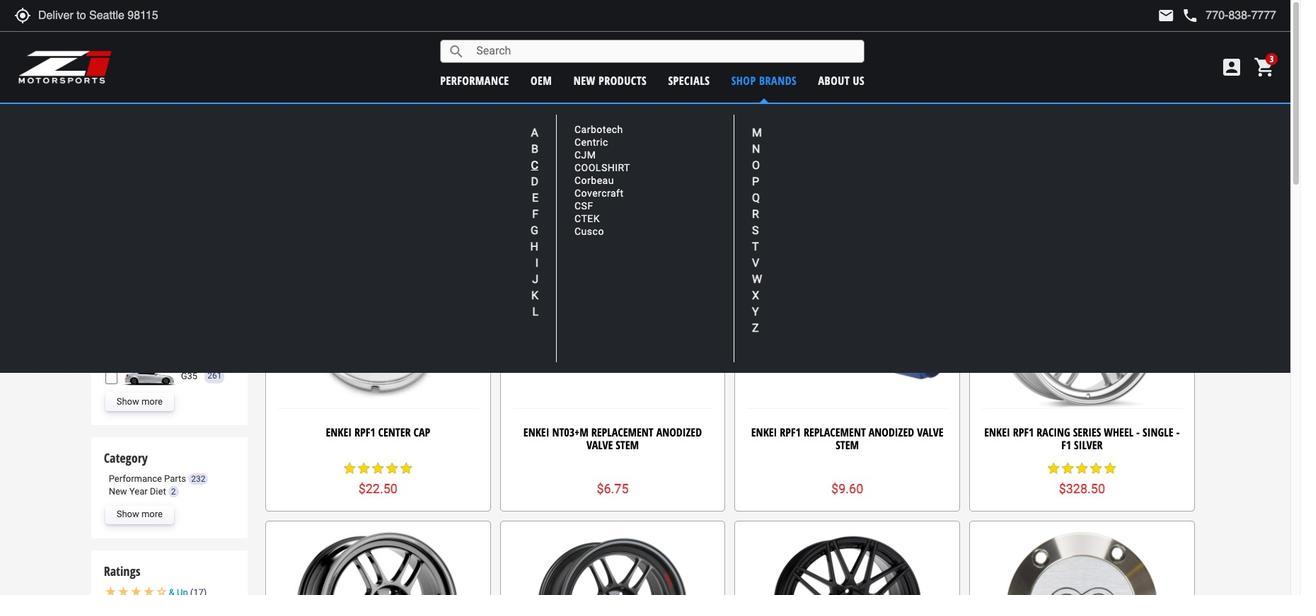 Task type: describe. For each thing, give the bounding box(es) containing it.
enkei rpf1 racing series wheel - single - f1 silver
[[985, 425, 1180, 453]]

w
[[752, 272, 762, 286]]

f1
[[1062, 437, 1072, 453]]

year
[[129, 486, 148, 497]]

shopping:
[[622, 110, 675, 124]]

2 star from the left
[[357, 462, 371, 476]]

silver
[[1074, 437, 1103, 453]]

csf link
[[575, 200, 594, 212]]

coolshirt
[[575, 162, 631, 174]]

g35
[[181, 371, 198, 381]]

search
[[448, 43, 465, 60]]

anodized for enkei nt03+m replacement anodized valve stem
[[657, 425, 702, 440]]

6 star from the left
[[1047, 462, 1061, 476]]

currently
[[571, 110, 619, 124]]

carbotech link
[[575, 124, 623, 135]]

$22.50
[[359, 481, 398, 496]]

phone
[[1182, 7, 1199, 24]]

i
[[535, 256, 539, 270]]

show more for second show more button from the bottom
[[117, 396, 163, 407]]

shop brands link
[[732, 73, 797, 88]]

series
[[1073, 425, 1101, 440]]

x
[[752, 289, 759, 302]]

cjm link
[[575, 150, 596, 161]]

o
[[752, 159, 760, 172]]

coolshirt link
[[575, 162, 631, 174]]

1 - from the left
[[1137, 425, 1140, 440]]

my_location
[[14, 7, 31, 24]]

261
[[207, 371, 222, 381]]

enkei for enkei nt03+m replacement anodized valve stem
[[524, 425, 549, 440]]

d
[[531, 175, 539, 188]]

stem for rpf1
[[836, 437, 859, 453]]

(change model) link
[[704, 110, 768, 124]]

mail
[[1158, 7, 1175, 24]]

3 star from the left
[[371, 462, 385, 476]]

$6.75
[[597, 481, 629, 496]]

p
[[752, 175, 759, 188]]

centric
[[575, 137, 608, 148]]

z1 motorsports logo image
[[18, 50, 113, 85]]

category performance parts 232 new year diet 2
[[104, 449, 206, 497]]

shopping_cart
[[1254, 56, 1277, 79]]

carbotech centric cjm coolshirt corbeau covercraft csf ctek cusco
[[575, 124, 631, 237]]

center
[[378, 425, 411, 440]]

k
[[531, 289, 539, 302]]

e
[[532, 191, 539, 205]]

brands
[[759, 73, 797, 88]]

model)
[[739, 110, 768, 124]]

g
[[531, 224, 539, 237]]

5 star from the left
[[399, 462, 414, 476]]

specials
[[668, 73, 710, 88]]

ctek link
[[575, 213, 600, 225]]

rpf1 for racing
[[1013, 425, 1034, 440]]

csf
[[575, 200, 594, 212]]

enkei rpf1 center cap
[[326, 425, 430, 440]]

cusco
[[575, 226, 604, 237]]

m n o p q r s t v w x y z
[[752, 126, 762, 335]]

a
[[531, 126, 539, 139]]

performance
[[109, 473, 162, 484]]

shop
[[732, 73, 756, 88]]

l
[[532, 305, 539, 318]]

(change
[[704, 110, 737, 124]]

y
[[752, 305, 759, 318]]

wheel
[[1104, 425, 1134, 440]]

new
[[574, 73, 596, 88]]

cusco link
[[575, 226, 604, 237]]

performance link
[[440, 73, 509, 88]]

enkei for enkei rpf1 replacement anodized valve stem
[[751, 425, 777, 440]]

8 star from the left
[[1075, 462, 1089, 476]]

nt03+m
[[552, 425, 589, 440]]

new products link
[[574, 73, 647, 88]]

$328.50
[[1059, 481, 1105, 496]]

new products
[[574, 73, 647, 88]]

t
[[752, 240, 759, 253]]

232
[[191, 474, 206, 484]]

2 show from the top
[[117, 509, 139, 520]]

oem link
[[531, 73, 552, 88]]

star star star star star $328.50
[[1047, 462, 1118, 496]]

anodized for enkei rpf1 replacement anodized valve stem
[[869, 425, 914, 440]]

shopping_cart link
[[1251, 56, 1277, 79]]

shop brands
[[732, 73, 797, 88]]

enkei for enkei rpf1 racing series wheel - single - f1 silver
[[985, 425, 1010, 440]]

covercraft link
[[575, 188, 624, 199]]

new
[[109, 486, 127, 497]]

stem for nt03+m
[[616, 437, 639, 453]]

valve for enkei nt03+m replacement anodized valve stem
[[587, 437, 613, 453]]



Task type: locate. For each thing, give the bounding box(es) containing it.
enkei
[[326, 425, 352, 440], [524, 425, 549, 440], [751, 425, 777, 440], [985, 425, 1010, 440]]

h
[[530, 240, 539, 253]]

1 more from the top
[[142, 396, 163, 407]]

show down new
[[117, 509, 139, 520]]

racing
[[1037, 425, 1071, 440]]

4 enkei from the left
[[985, 425, 1010, 440]]

enkei inside enkei nt03+m replacement anodized valve stem
[[524, 425, 549, 440]]

rpf1 for replacement
[[780, 425, 801, 440]]

replacement for rpf1
[[804, 425, 866, 440]]

None checkbox
[[105, 372, 117, 384]]

valve inside enkei nt03+m replacement anodized valve stem
[[587, 437, 613, 453]]

1 horizontal spatial valve
[[917, 425, 944, 440]]

2 anodized from the left
[[869, 425, 914, 440]]

2 replacement from the left
[[804, 425, 866, 440]]

show more button
[[105, 393, 174, 411], [105, 506, 174, 524]]

a b c d e f g h i j k l
[[530, 126, 539, 318]]

stem
[[616, 437, 639, 453], [836, 437, 859, 453]]

covercraft
[[575, 188, 624, 199]]

cap
[[414, 425, 430, 440]]

about us link
[[818, 73, 865, 88]]

s
[[752, 224, 759, 237]]

stem inside enkei nt03+m replacement anodized valve stem
[[616, 437, 639, 453]]

enkei for enkei rpf1 center cap
[[326, 425, 352, 440]]

show more button down infiniti g35 coupe sedan v35 v36 skyline 2003 2004 2005 2006 2007 2008 3.5l vq35de revup rev up vq35hr z1 motorsports 'image'
[[105, 393, 174, 411]]

about
[[818, 73, 850, 88]]

star
[[343, 462, 357, 476], [357, 462, 371, 476], [371, 462, 385, 476], [385, 462, 399, 476], [399, 462, 414, 476], [1047, 462, 1061, 476], [1061, 462, 1075, 476], [1075, 462, 1089, 476], [1089, 462, 1104, 476], [1104, 462, 1118, 476]]

anodized inside the enkei rpf1 replacement anodized valve stem
[[869, 425, 914, 440]]

rpf1 inside the enkei rpf1 replacement anodized valve stem
[[780, 425, 801, 440]]

2 show more from the top
[[117, 509, 163, 520]]

Search search field
[[465, 40, 864, 62]]

ctek
[[575, 213, 600, 225]]

replacement inside the enkei rpf1 replacement anodized valve stem
[[804, 425, 866, 440]]

1 show more button from the top
[[105, 393, 174, 411]]

1 anodized from the left
[[657, 425, 702, 440]]

more down diet at the left of page
[[142, 509, 163, 520]]

anodized
[[657, 425, 702, 440], [869, 425, 914, 440]]

0 horizontal spatial replacement
[[591, 425, 654, 440]]

mail link
[[1158, 7, 1175, 24]]

1 vertical spatial more
[[142, 509, 163, 520]]

4 star from the left
[[385, 462, 399, 476]]

2 - from the left
[[1176, 425, 1180, 440]]

phone link
[[1182, 7, 1277, 24]]

r
[[752, 207, 759, 221]]

0 horizontal spatial stem
[[616, 437, 639, 453]]

replacement
[[591, 425, 654, 440], [804, 425, 866, 440]]

1 horizontal spatial anodized
[[869, 425, 914, 440]]

1 horizontal spatial -
[[1176, 425, 1180, 440]]

1 rpf1 from the left
[[355, 425, 376, 440]]

rpf1 inside the enkei rpf1 racing series wheel - single - f1 silver
[[1013, 425, 1034, 440]]

centric link
[[575, 137, 608, 148]]

1 show from the top
[[117, 396, 139, 407]]

show more
[[117, 396, 163, 407], [117, 509, 163, 520]]

show more down infiniti g35 coupe sedan v35 v36 skyline 2003 2004 2005 2006 2007 2008 3.5l vq35de revup rev up vq35hr z1 motorsports 'image'
[[117, 396, 163, 407]]

enkei inside the enkei rpf1 replacement anodized valve stem
[[751, 425, 777, 440]]

0 horizontal spatial rpf1
[[355, 425, 376, 440]]

2 horizontal spatial rpf1
[[1013, 425, 1034, 440]]

1 horizontal spatial stem
[[836, 437, 859, 453]]

- right wheel
[[1137, 425, 1140, 440]]

more down infiniti g35 coupe sedan v35 v36 skyline 2003 2004 2005 2006 2007 2008 3.5l vq35de revup rev up vq35hr z1 motorsports 'image'
[[142, 396, 163, 407]]

r35
[[678, 110, 699, 124]]

m
[[752, 126, 762, 139]]

infiniti g35 coupe sedan v35 v36 skyline 2003 2004 2005 2006 2007 2008 3.5l vq35de revup rev up vq35hr z1 motorsports image
[[121, 367, 177, 386]]

2
[[171, 487, 176, 497]]

0 vertical spatial more
[[142, 396, 163, 407]]

1 show more from the top
[[117, 396, 163, 407]]

replacement inside enkei nt03+m replacement anodized valve stem
[[591, 425, 654, 440]]

star star star star star $22.50
[[343, 462, 414, 496]]

account_box link
[[1217, 56, 1247, 79]]

0 horizontal spatial -
[[1137, 425, 1140, 440]]

rpf1 for center
[[355, 425, 376, 440]]

2 enkei from the left
[[524, 425, 549, 440]]

valve for enkei rpf1 replacement anodized valve stem
[[917, 425, 944, 440]]

enkei rpf1 replacement anodized valve stem
[[751, 425, 944, 453]]

7 star from the left
[[1061, 462, 1075, 476]]

show more down year
[[117, 509, 163, 520]]

1 stem from the left
[[616, 437, 639, 453]]

more
[[142, 396, 163, 407], [142, 509, 163, 520]]

2 show more button from the top
[[105, 506, 174, 524]]

valve
[[917, 425, 944, 440], [587, 437, 613, 453]]

stem inside the enkei rpf1 replacement anodized valve stem
[[836, 437, 859, 453]]

corbeau link
[[575, 175, 614, 186]]

performance
[[440, 73, 509, 88]]

0 horizontal spatial valve
[[587, 437, 613, 453]]

1 vertical spatial show
[[117, 509, 139, 520]]

c
[[531, 159, 539, 172]]

0 horizontal spatial anodized
[[657, 425, 702, 440]]

cjm
[[575, 150, 596, 161]]

about us
[[818, 73, 865, 88]]

1 star from the left
[[343, 462, 357, 476]]

z
[[752, 321, 759, 335]]

3 enkei from the left
[[751, 425, 777, 440]]

carbotech
[[575, 124, 623, 135]]

more for second show more button from the bottom
[[142, 396, 163, 407]]

mail phone
[[1158, 7, 1199, 24]]

b
[[532, 142, 539, 156]]

2 stem from the left
[[836, 437, 859, 453]]

j
[[532, 272, 539, 286]]

3 rpf1 from the left
[[1013, 425, 1034, 440]]

0 vertical spatial show
[[117, 396, 139, 407]]

q
[[752, 191, 760, 205]]

stem up $9.60
[[836, 437, 859, 453]]

more for 1st show more button from the bottom
[[142, 509, 163, 520]]

9 star from the left
[[1089, 462, 1104, 476]]

$9.60
[[832, 481, 864, 496]]

1 vertical spatial show more button
[[105, 506, 174, 524]]

0 vertical spatial show more
[[117, 396, 163, 407]]

1 vertical spatial show more
[[117, 509, 163, 520]]

1 replacement from the left
[[591, 425, 654, 440]]

valve inside the enkei rpf1 replacement anodized valve stem
[[917, 425, 944, 440]]

replacement up $9.60
[[804, 425, 866, 440]]

v
[[752, 256, 759, 270]]

specials link
[[668, 73, 710, 88]]

2 more from the top
[[142, 509, 163, 520]]

- right single
[[1176, 425, 1180, 440]]

oem
[[531, 73, 552, 88]]

n
[[752, 142, 760, 156]]

1 enkei from the left
[[326, 425, 352, 440]]

show more button down year
[[105, 506, 174, 524]]

stem up $6.75
[[616, 437, 639, 453]]

10 star from the left
[[1104, 462, 1118, 476]]

2 rpf1 from the left
[[780, 425, 801, 440]]

1 horizontal spatial rpf1
[[780, 425, 801, 440]]

ratings
[[104, 562, 140, 579]]

corbeau
[[575, 175, 614, 186]]

enkei nt03+m replacement anodized valve stem
[[524, 425, 702, 453]]

0 vertical spatial show more button
[[105, 393, 174, 411]]

category
[[104, 449, 148, 466]]

1 horizontal spatial replacement
[[804, 425, 866, 440]]

rpf1
[[355, 425, 376, 440], [780, 425, 801, 440], [1013, 425, 1034, 440]]

single
[[1143, 425, 1174, 440]]

products
[[599, 73, 647, 88]]

show more for 1st show more button from the bottom
[[117, 509, 163, 520]]

show down infiniti g35 coupe sedan v35 v36 skyline 2003 2004 2005 2006 2007 2008 3.5l vq35de revup rev up vq35hr z1 motorsports 'image'
[[117, 396, 139, 407]]

nissan juke 2011 2012 2013 2014 2015 2016 2017 vr38dett hr15de mr16ddt hr16de z1 motorsports image
[[121, 345, 177, 364]]

us
[[853, 73, 865, 88]]

account_box
[[1221, 56, 1243, 79]]

replacement right nt03+m
[[591, 425, 654, 440]]

diet
[[150, 486, 166, 497]]

parts
[[164, 473, 186, 484]]

enkei inside the enkei rpf1 racing series wheel - single - f1 silver
[[985, 425, 1010, 440]]

replacement for nt03+m
[[591, 425, 654, 440]]

anodized inside enkei nt03+m replacement anodized valve stem
[[657, 425, 702, 440]]



Task type: vqa. For each thing, say whether or not it's contained in the screenshot.
first And from left
no



